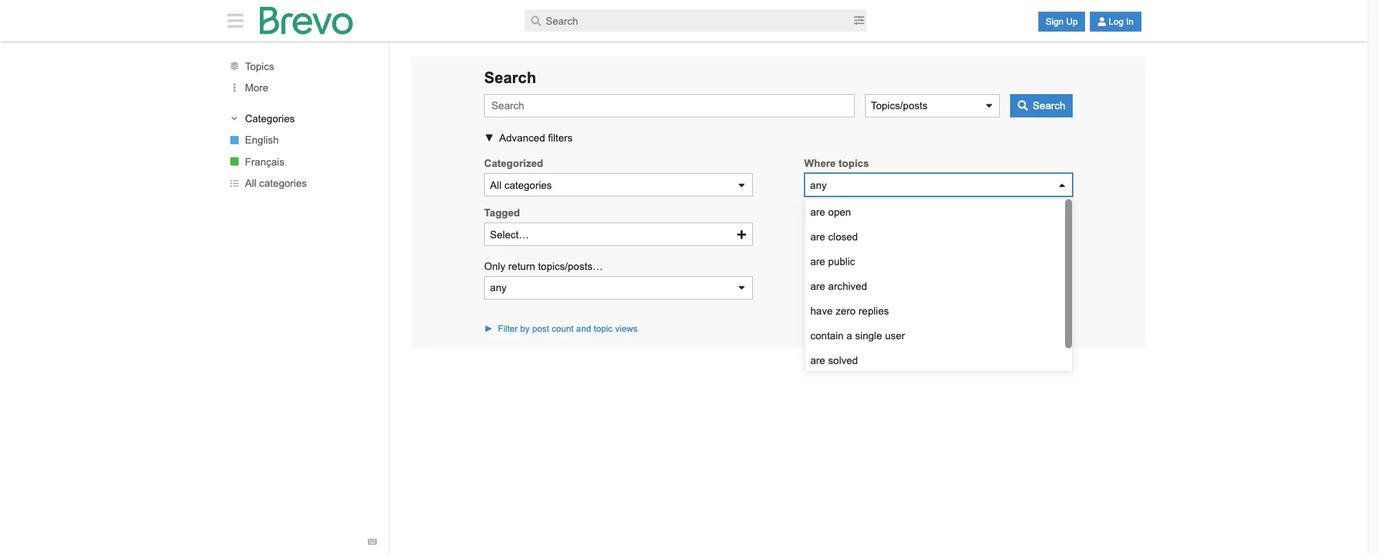 Task type: describe. For each thing, give the bounding box(es) containing it.
and
[[576, 324, 591, 334]]

english link
[[215, 129, 389, 151]]

filter
[[498, 324, 518, 334]]

log
[[1109, 17, 1124, 27]]

open advanced search image
[[854, 15, 864, 26]]

categories
[[245, 113, 295, 124]]

0 horizontal spatial all
[[245, 178, 256, 189]]

0 horizontal spatial all categories
[[245, 178, 307, 189]]

list image
[[230, 179, 239, 188]]

sign up button
[[1038, 12, 1085, 32]]

log in
[[1109, 17, 1134, 27]]

sign
[[1046, 17, 1064, 27]]

enter search keyword text field
[[484, 94, 855, 118]]

ellipsis v image
[[227, 83, 241, 92]]

layer group image
[[230, 62, 239, 70]]

topic
[[594, 324, 613, 334]]

region inside search "main content"
[[411, 349, 1147, 369]]

date date field
[[864, 273, 988, 296]]

brevo community image
[[260, 7, 353, 34]]

search image
[[1018, 101, 1028, 111]]

up
[[1066, 17, 1078, 27]]

any for where
[[810, 179, 827, 191]]

posted for posted
[[804, 257, 839, 269]]

by for posted
[[842, 207, 854, 219]]

more button
[[215, 77, 389, 99]]

6 radio item from the top
[[805, 323, 1066, 348]]

select… for tagged
[[490, 229, 529, 241]]

topics
[[839, 158, 869, 169]]

1 horizontal spatial all categories
[[490, 179, 552, 191]]

only
[[484, 261, 505, 272]]

menu inside search box
[[805, 199, 1073, 373]]

4 radio item from the top
[[805, 274, 1066, 299]]

advanced
[[499, 132, 545, 143]]

posted by
[[804, 207, 854, 219]]

angle down image
[[230, 114, 239, 123]]

select… for posted by
[[810, 229, 849, 241]]

2 radio item from the top
[[805, 224, 1066, 249]]

0 horizontal spatial categories
[[259, 178, 307, 189]]

by for filter
[[520, 324, 530, 334]]

views
[[615, 324, 638, 334]]

0 horizontal spatial search
[[484, 68, 536, 86]]

categorized
[[484, 158, 543, 169]]

english
[[245, 134, 279, 146]]

topics/posts…
[[538, 261, 603, 272]]

sign up
[[1046, 17, 1078, 27]]

only return topics/posts…
[[484, 261, 603, 272]]



Task type: vqa. For each thing, say whether or not it's contained in the screenshot.
Désactiver un lien de paiement après un paiement réussi link at the top left
no



Task type: locate. For each thing, give the bounding box(es) containing it.
français link
[[215, 151, 389, 173]]

1 horizontal spatial all
[[490, 179, 502, 191]]

Search text field
[[525, 10, 852, 32]]

1 vertical spatial any
[[490, 282, 507, 294]]

none search field inside search "main content"
[[411, 57, 1147, 373]]

where topics
[[804, 158, 869, 169]]

hide sidebar image
[[224, 12, 247, 30]]

posted down where
[[804, 207, 839, 219]]

categories down français
[[259, 178, 307, 189]]

tagged
[[484, 207, 520, 219]]

0 vertical spatial search
[[484, 68, 536, 86]]

0 horizontal spatial any
[[490, 282, 507, 294]]

all down categorized on the left top of page
[[490, 179, 502, 191]]

any down where
[[810, 179, 827, 191]]

all categories
[[245, 178, 307, 189], [490, 179, 552, 191]]

categories inside search box
[[504, 179, 552, 191]]

topics/posts
[[871, 100, 928, 112]]

1 horizontal spatial any
[[810, 179, 827, 191]]

2 select… from the left
[[810, 229, 849, 241]]

1 posted from the top
[[804, 207, 839, 219]]

none search field containing search
[[411, 57, 1147, 373]]

search image
[[531, 15, 541, 26]]

advanced filters
[[499, 132, 573, 143]]

select…
[[490, 229, 529, 241], [810, 229, 849, 241]]

search button
[[1011, 94, 1073, 118]]

all categories down français
[[245, 178, 307, 189]]

categories button
[[227, 111, 376, 125]]

0 horizontal spatial select…
[[490, 229, 529, 241]]

select… down the "posted by"
[[810, 229, 849, 241]]

0 vertical spatial posted
[[804, 207, 839, 219]]

1 horizontal spatial categories
[[504, 179, 552, 191]]

any
[[810, 179, 827, 191], [490, 282, 507, 294]]

0 vertical spatial by
[[842, 207, 854, 219]]

1 select… from the left
[[490, 229, 529, 241]]

0 vertical spatial any
[[810, 179, 827, 191]]

any for only
[[490, 282, 507, 294]]

0 horizontal spatial by
[[520, 324, 530, 334]]

all
[[245, 178, 256, 189], [490, 179, 502, 191]]

1 horizontal spatial by
[[842, 207, 854, 219]]

region
[[411, 349, 1147, 369]]

posted for posted by
[[804, 207, 839, 219]]

topics
[[245, 60, 274, 72]]

1 vertical spatial by
[[520, 324, 530, 334]]

user image
[[1098, 17, 1107, 26]]

search main content
[[215, 41, 1153, 556]]

in
[[1126, 17, 1134, 27]]

keyboard shortcuts image
[[368, 538, 377, 547]]

7 radio item from the top
[[805, 348, 1066, 373]]

1 horizontal spatial search
[[1033, 100, 1066, 112]]

search up advanced at left
[[484, 68, 536, 86]]

search
[[484, 68, 536, 86], [1033, 100, 1066, 112]]

filters
[[548, 132, 573, 143]]

search right search image
[[1033, 100, 1066, 112]]

all categories down categorized on the left top of page
[[490, 179, 552, 191]]

log in button
[[1090, 12, 1141, 32]]

categories down categorized on the left top of page
[[504, 179, 552, 191]]

by
[[842, 207, 854, 219], [520, 324, 530, 334]]

where
[[804, 158, 836, 169]]

by left post
[[520, 324, 530, 334]]

return
[[508, 261, 535, 272]]

None search field
[[411, 57, 1147, 373]]

1 vertical spatial posted
[[804, 257, 839, 269]]

categories
[[259, 178, 307, 189], [504, 179, 552, 191]]

topics link
[[215, 55, 389, 77]]

select… down tagged
[[490, 229, 529, 241]]

posted
[[804, 207, 839, 219], [804, 257, 839, 269]]

2 posted from the top
[[804, 257, 839, 269]]

1 horizontal spatial select…
[[810, 229, 849, 241]]

1 vertical spatial search
[[1033, 100, 1066, 112]]

1 radio item from the top
[[805, 199, 1066, 224]]

by down topics
[[842, 207, 854, 219]]

search inside button
[[1033, 100, 1066, 112]]

post
[[532, 324, 549, 334]]

français
[[245, 156, 285, 168]]

posted up before
[[804, 257, 839, 269]]

all right list icon
[[245, 178, 256, 189]]

menu
[[805, 199, 1073, 373]]

filter by post count and topic views
[[498, 324, 638, 334]]

before
[[810, 279, 840, 290]]

3 radio item from the top
[[805, 249, 1066, 274]]

5 radio item from the top
[[805, 299, 1066, 323]]

radio item
[[805, 199, 1066, 224], [805, 224, 1066, 249], [805, 249, 1066, 274], [805, 274, 1066, 299], [805, 299, 1066, 323], [805, 323, 1066, 348], [805, 348, 1066, 373]]

count
[[552, 324, 574, 334]]

all inside search box
[[490, 179, 502, 191]]

all categories link
[[215, 173, 389, 194]]

more
[[245, 82, 269, 94]]

any down only on the left of page
[[490, 282, 507, 294]]



